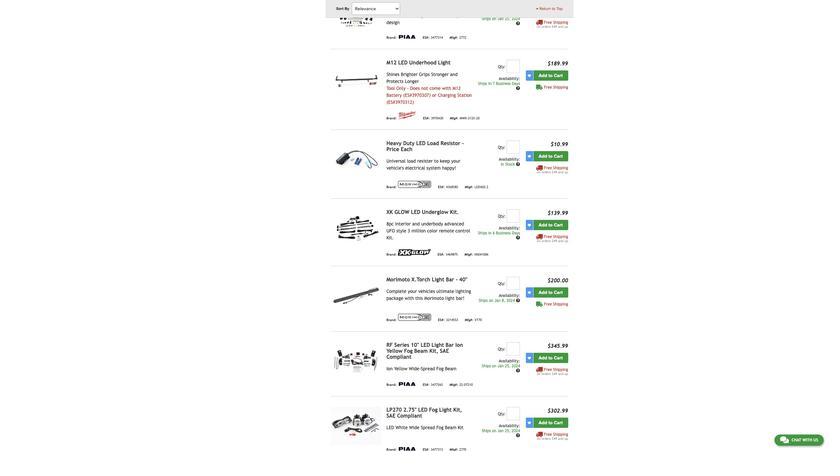 Task type: describe. For each thing, give the bounding box(es) containing it.
light for driving
[[449, 0, 461, 1]]

mfg#: for heavy duty led load resistor - price each
[[465, 185, 474, 189]]

4 free from the top
[[544, 235, 552, 239]]

3477314
[[431, 36, 443, 39]]

underglow
[[422, 209, 449, 216]]

availability: for $345.99
[[499, 359, 520, 364]]

ships for morimoto x.torch light bar - 40"
[[479, 299, 488, 303]]

add to cart button for $139.99
[[534, 220, 569, 231]]

question circle image for $200.00
[[516, 299, 520, 303]]

free shipping on orders $49 and up for $302.99
[[537, 433, 569, 441]]

beam inside led white driving beam with compact design
[[425, 13, 437, 18]]

business for $189.99
[[496, 82, 511, 86]]

40"
[[460, 277, 468, 283]]

availability: for $302.99
[[499, 424, 520, 429]]

es#3477314 - 2772 - lp270 2.75" led driving light kit, sae compliant - led white driving beam with compact design - piaa - audi bmw volkswagen mini image
[[331, 0, 381, 33]]

resistor
[[441, 140, 461, 147]]

1 orders from the top
[[542, 25, 551, 29]]

0 vertical spatial bar
[[446, 277, 454, 283]]

your inside complete your vehicles ultimate lighting package with this morimoto light bar!
[[408, 289, 417, 294]]

beam left kit
[[445, 426, 457, 431]]

2024 for $345.99
[[512, 364, 520, 369]]

m12 led underhood light link
[[387, 60, 451, 66]]

8pc
[[387, 222, 394, 227]]

add to wish list image for $189.99
[[528, 74, 531, 77]]

led white driving beam with compact design
[[387, 13, 466, 25]]

lp270 2.75" led fog light kit, sae compliant link
[[387, 407, 462, 420]]

in stock
[[501, 162, 516, 167]]

question circle image for $10.99
[[516, 163, 520, 167]]

station
[[458, 93, 472, 98]]

sae inside rf series 10" led light bar ion yellow fog beam kit, sae compliant
[[440, 348, 449, 355]]

1 up from the top
[[565, 25, 569, 29]]

1 free from the top
[[544, 20, 552, 25]]

design
[[387, 20, 400, 25]]

your inside universal load resister to keep your vehicle's electrical system happy!
[[452, 159, 461, 164]]

comments image
[[781, 437, 790, 444]]

piaa - corporate logo image for lp270 2.75" led fog light kit, sae compliant
[[398, 448, 416, 451]]

keep
[[440, 159, 450, 164]]

m12 inside "shines brighter grips stronger and protects longer tool only - does not come with m12 battery (es#3970307) or charging station (es#3970312)"
[[453, 86, 461, 91]]

3469875
[[446, 253, 458, 257]]

cart for $302.99
[[554, 421, 563, 426]]

universal
[[387, 159, 406, 164]]

and down $10.99
[[558, 171, 564, 174]]

add to cart for $302.99
[[539, 421, 563, 426]]

bar inside rf series 10" led light bar ion yellow fog beam kit, sae compliant
[[446, 343, 454, 349]]

add to wish list image for $302.99
[[528, 422, 531, 425]]

$345.99
[[548, 343, 569, 350]]

2772
[[460, 36, 467, 39]]

qty: for morimoto x.torch light bar - 40"
[[498, 282, 506, 287]]

driving inside lp270 2.75" led driving light kit, sae compliant
[[429, 0, 447, 1]]

$49 for $345.99
[[552, 373, 557, 376]]

qty: for m12 led underhood light
[[498, 65, 506, 69]]

driving inside led white driving beam with compact design
[[409, 13, 424, 18]]

mfg#: xk041006
[[465, 253, 489, 257]]

compliant inside rf series 10" led light bar ion yellow fog beam kit, sae compliant
[[387, 354, 412, 361]]

$10.99
[[551, 141, 569, 148]]

cart for $200.00
[[554, 290, 563, 296]]

wide-
[[409, 367, 421, 372]]

ships in 6 business days
[[478, 231, 520, 236]]

6 shipping from the top
[[554, 368, 569, 373]]

availability: for $10.99
[[499, 157, 520, 162]]

underhood
[[409, 60, 437, 66]]

mfg#: for m12 led underhood light
[[450, 117, 459, 120]]

sae for lp270 2.75" led driving light kit, sae compliant
[[387, 1, 396, 7]]

3477265
[[431, 383, 443, 387]]

2.75" for driving
[[404, 0, 417, 1]]

and down $345.99
[[558, 373, 564, 376]]

happy!
[[442, 166, 457, 171]]

- inside heavy duty led load resistor - price each
[[462, 140, 464, 147]]

1 ships on jan 25, 2024 from the top
[[482, 17, 520, 21]]

es#3477265 - 22-07210 - rf series 10" led light bar ion yellow fog beam kit, sae compliant - ion yellow wide-spread fog beam - piaa - audi bmw volkswagen mercedes benz mini porsche image
[[331, 343, 381, 381]]

beam inside rf series 10" led light bar ion yellow fog beam kit, sae compliant
[[415, 348, 428, 355]]

add to cart button for $10.99
[[534, 151, 569, 162]]

m12 led underhood light
[[387, 60, 451, 66]]

with inside complete your vehicles ultimate lighting package with this morimoto light bar!
[[405, 296, 414, 301]]

ships on jan 25, 2024 for rf series 10" led light bar ion yellow fog beam kit, sae compliant
[[482, 364, 520, 369]]

to for $302.99
[[549, 421, 553, 426]]

kit. inside 8pc interior and underbody advanced ufo style 3 million color remote control kit.
[[387, 236, 394, 241]]

led white wide spread fog beam kit
[[387, 426, 464, 431]]

2 vertical spatial -
[[456, 277, 458, 283]]

does
[[410, 86, 420, 91]]

days for $139.99
[[512, 231, 520, 236]]

lp270 2.75" led driving light kit, sae compliant
[[387, 0, 472, 7]]

mfg#: 2772
[[450, 36, 467, 39]]

lp270 2.75" led driving light kit, sae compliant link
[[387, 0, 472, 7]]

es#: for bar
[[438, 319, 445, 322]]

es#: 3469875
[[438, 253, 458, 257]]

beam up "mfg#: 22-07210"
[[445, 367, 457, 372]]

morimoto inside complete your vehicles ultimate lighting package with this morimoto light bar!
[[425, 296, 444, 301]]

add for $345.99
[[539, 356, 548, 361]]

3
[[408, 229, 410, 234]]

free shipping on orders $49 and up for $345.99
[[537, 368, 569, 376]]

7 free from the top
[[544, 433, 552, 438]]

8pc interior and underbody advanced ufo style 3 million color remote control kit.
[[387, 222, 471, 241]]

up for $345.99
[[565, 373, 569, 376]]

jan for lp270 2.75" led fog light kit, sae compliant
[[498, 429, 504, 434]]

3 shipping from the top
[[554, 166, 569, 171]]

qty: for lp270 2.75" led fog light kit, sae compliant
[[498, 412, 506, 417]]

lighting
[[456, 289, 471, 294]]

(es#3970312)
[[387, 100, 414, 105]]

heavy
[[387, 140, 402, 147]]

rf series 10" led light bar ion yellow fog beam kit, sae compliant link
[[387, 343, 463, 361]]

up for $10.99
[[565, 171, 569, 174]]

business for $139.99
[[496, 231, 511, 236]]

up for $139.99
[[565, 239, 569, 243]]

sort
[[336, 6, 344, 11]]

kit
[[458, 426, 464, 431]]

question circle image for $345.99
[[516, 369, 520, 373]]

es#3970430 - mwk-2125-20 - m12 led underhood light  - shines brighter grips stronger and protects longer - milwaukee - audi bmw volkswagen mercedes benz mini porsche image
[[331, 60, 381, 98]]

2024 for $200.00
[[507, 299, 515, 303]]

stronger
[[431, 72, 449, 77]]

qty: for rf series 10" led light bar ion yellow fog beam kit, sae compliant
[[498, 347, 506, 352]]

this
[[416, 296, 423, 301]]

us
[[814, 439, 819, 443]]

load
[[407, 159, 416, 164]]

fog up 3477265
[[437, 367, 444, 372]]

led up brighter
[[399, 60, 408, 66]]

07210
[[464, 383, 473, 387]]

es#: for underglow
[[438, 253, 445, 257]]

add for $139.99
[[539, 223, 548, 228]]

wide
[[409, 426, 420, 431]]

2 shipping from the top
[[554, 85, 569, 90]]

spread for led
[[421, 367, 435, 372]]

1 question circle image from the top
[[516, 21, 520, 25]]

each
[[401, 146, 413, 153]]

5 free from the top
[[544, 302, 552, 307]]

chat with us link
[[775, 435, 824, 446]]

fog left kit
[[437, 426, 444, 431]]

xkglow - corporate logo image
[[398, 250, 431, 256]]

5 shipping from the top
[[554, 302, 569, 307]]

es#3214553 - xt70 - morimoto x.torch light bar - 40"  - complete your vehicles ultimate lighting package with this morimoto light bar! - morimoto - audi volkswagen image
[[331, 277, 381, 315]]

ships on jan 25, 2024 for lp270 2.75" led fog light kit, sae compliant
[[482, 429, 520, 434]]

fog inside lp270 2.75" led fog light kit, sae compliant
[[429, 407, 438, 414]]

and inside 8pc interior and underbody advanced ufo style 3 million color remote control kit.
[[412, 222, 420, 227]]

led inside lp270 2.75" led fog light kit, sae compliant
[[419, 407, 428, 414]]

piaa - corporate logo image for lp270 2.75" led driving light kit, sae compliant
[[398, 35, 416, 39]]

milwaukee - corporate logo image
[[398, 111, 417, 120]]

es#4368582 - led420.2 - heavy duty led load resistor - price each - universal load resister to keep your vehicle's electrical system happy! - morimoto - audi bmw volkswagen mercedes benz mini porsche image
[[331, 141, 381, 179]]

and down top
[[558, 25, 564, 29]]

add to cart button for $345.99
[[534, 353, 569, 364]]

22-
[[460, 383, 464, 387]]

million
[[412, 229, 426, 234]]

add for $10.99
[[539, 154, 548, 159]]

in
[[501, 162, 504, 167]]

es#: 3970430
[[423, 117, 444, 120]]

add for $189.99
[[539, 73, 548, 79]]

1 vertical spatial yellow
[[394, 367, 408, 372]]

ships for lp270 2.75" led fog light kit, sae compliant
[[482, 429, 491, 434]]

series
[[395, 343, 410, 349]]

yellow inside rf series 10" led light bar ion yellow fog beam kit, sae compliant
[[387, 348, 403, 355]]

jan for rf series 10" led light bar ion yellow fog beam kit, sae compliant
[[498, 364, 504, 369]]

morimoto - corporate logo image for x.torch
[[398, 314, 432, 322]]

electrical
[[406, 166, 425, 171]]

es#: 4368582
[[438, 185, 459, 189]]

orders for $345.99
[[542, 373, 551, 376]]

mfg#: 22-07210
[[450, 383, 473, 387]]

top
[[557, 6, 563, 11]]

(es#3970307)
[[404, 93, 431, 98]]

mfg#: led420.2
[[465, 185, 489, 189]]

light for led
[[432, 343, 444, 349]]

4368582
[[446, 185, 459, 189]]

4 shipping from the top
[[554, 235, 569, 239]]

chat with us
[[792, 439, 819, 443]]

free shipping for $189.99
[[544, 85, 569, 90]]

ufo
[[387, 229, 395, 234]]

add to cart for $139.99
[[539, 223, 563, 228]]

7
[[493, 82, 495, 86]]

longer
[[405, 79, 419, 84]]

led right glow
[[411, 209, 421, 216]]

7 shipping from the top
[[554, 433, 569, 438]]

add to cart button for $302.99
[[534, 418, 569, 429]]

xk
[[387, 209, 393, 216]]

$49 for $10.99
[[552, 171, 557, 174]]

heavy duty led load resistor - price each
[[387, 140, 464, 153]]

brand: for m12 led underhood light
[[387, 117, 397, 120]]

led left wide
[[387, 426, 394, 431]]

ion yellow wide-spread fog beam
[[387, 367, 457, 372]]

0 horizontal spatial ion
[[387, 367, 393, 372]]

2.75" for fog
[[404, 407, 417, 414]]

ships in 7 business days
[[478, 82, 520, 86]]

only
[[397, 86, 406, 91]]

mfg#: for lp270 2.75" led driving light kit, sae compliant
[[450, 36, 458, 39]]

compact
[[449, 13, 466, 18]]

with left the "us"
[[803, 439, 813, 443]]

morimoto - corporate logo image for duty
[[398, 181, 432, 188]]

es#: for led
[[423, 383, 430, 387]]

price
[[387, 146, 399, 153]]



Task type: locate. For each thing, give the bounding box(es) containing it.
kit, inside lp270 2.75" led driving light kit, sae compliant
[[463, 0, 472, 1]]

kit,
[[463, 0, 472, 1], [430, 348, 439, 355], [454, 407, 462, 414]]

add to cart for $345.99
[[539, 356, 563, 361]]

5 free shipping on orders $49 and up from the top
[[537, 433, 569, 441]]

cart down $189.99
[[554, 73, 563, 79]]

free shipping on orders $49 and up for $10.99
[[537, 166, 569, 174]]

7 add to cart from the top
[[539, 421, 563, 426]]

0 vertical spatial morimoto
[[387, 277, 410, 283]]

5 brand: from the top
[[387, 319, 397, 322]]

and down $302.99
[[558, 438, 564, 441]]

$49 down $139.99
[[552, 239, 557, 243]]

compliant inside lp270 2.75" led fog light kit, sae compliant
[[397, 413, 423, 420]]

add to cart button for $189.99
[[534, 71, 569, 81]]

es#: left 3214553
[[438, 319, 445, 322]]

1 add to cart button from the top
[[534, 6, 569, 16]]

1 horizontal spatial m12
[[453, 86, 461, 91]]

cart
[[554, 8, 563, 14], [554, 73, 563, 79], [554, 154, 563, 159], [554, 223, 563, 228], [554, 290, 563, 296], [554, 356, 563, 361], [554, 421, 563, 426]]

in
[[489, 82, 492, 86], [489, 231, 492, 236]]

question circle image
[[516, 434, 520, 438]]

heavy duty led load resistor - price each link
[[387, 140, 464, 153]]

3 up from the top
[[565, 239, 569, 243]]

led inside led white driving beam with compact design
[[387, 13, 394, 18]]

mfg#: left "22-"
[[450, 383, 458, 387]]

1 add from the top
[[539, 8, 548, 14]]

led up design
[[387, 13, 394, 18]]

6 free from the top
[[544, 368, 552, 373]]

3 add to cart from the top
[[539, 154, 563, 159]]

0 vertical spatial days
[[512, 82, 520, 86]]

compliant up wide
[[397, 413, 423, 420]]

1 business from the top
[[496, 82, 511, 86]]

mfg#: left the xt70
[[465, 319, 474, 322]]

0 vertical spatial add to wish list image
[[528, 155, 531, 158]]

light up compact
[[449, 0, 461, 1]]

es#: for light
[[423, 117, 430, 120]]

by
[[345, 6, 350, 11]]

xt70
[[475, 319, 482, 322]]

advanced
[[445, 222, 464, 227]]

5 qty: from the top
[[498, 347, 506, 352]]

ion down rf
[[387, 367, 393, 372]]

1 vertical spatial in
[[489, 231, 492, 236]]

1 vertical spatial add to wish list image
[[528, 291, 531, 295]]

with up charging
[[442, 86, 452, 91]]

0 vertical spatial piaa - corporate logo image
[[398, 35, 416, 39]]

compliant up led white driving beam with compact design
[[397, 1, 423, 7]]

light up 'stronger'
[[438, 60, 451, 66]]

es#: left 3970430
[[423, 117, 430, 120]]

3 piaa - corporate logo image from the top
[[398, 448, 416, 451]]

4 orders from the top
[[542, 373, 551, 376]]

2 cart from the top
[[554, 73, 563, 79]]

2 white from the top
[[396, 426, 408, 431]]

bar down es#: 3214553
[[446, 343, 454, 349]]

mfg#: left mwk-
[[450, 117, 459, 120]]

your up this
[[408, 289, 417, 294]]

0 horizontal spatial -
[[407, 86, 409, 91]]

mfg#: for rf series 10" led light bar ion yellow fog beam kit, sae compliant
[[450, 383, 458, 387]]

2.75" up wide
[[404, 407, 417, 414]]

2 up from the top
[[565, 171, 569, 174]]

and inside "shines brighter grips stronger and protects longer tool only - does not come with m12 battery (es#3970307) or charging station (es#3970312)"
[[450, 72, 458, 77]]

10"
[[411, 343, 419, 349]]

add to cart for $200.00
[[539, 290, 563, 296]]

0 vertical spatial lp270
[[387, 0, 402, 1]]

2 free from the top
[[544, 85, 552, 90]]

2.75"
[[404, 0, 417, 1], [404, 407, 417, 414]]

1 vertical spatial ion
[[387, 367, 393, 372]]

availability: for $139.99
[[499, 226, 520, 231]]

morimoto
[[387, 277, 410, 283], [425, 296, 444, 301]]

es#: for driving
[[423, 36, 430, 39]]

3 qty: from the top
[[498, 214, 506, 219]]

availability: for $189.99
[[499, 77, 520, 81]]

free shipping on orders $49 and up down 'return to top'
[[537, 20, 569, 29]]

$49
[[552, 25, 557, 29], [552, 171, 557, 174], [552, 239, 557, 243], [552, 373, 557, 376], [552, 438, 557, 441]]

es#: for load
[[438, 185, 445, 189]]

3 cart from the top
[[554, 154, 563, 159]]

m12 up shines
[[387, 60, 397, 66]]

ships for xk glow led underglow kit.
[[478, 231, 487, 236]]

0 vertical spatial sae
[[387, 1, 396, 7]]

1 vertical spatial bar
[[446, 343, 454, 349]]

0 horizontal spatial driving
[[409, 13, 424, 18]]

es#: 3477314
[[423, 36, 443, 39]]

1 lp270 from the top
[[387, 0, 402, 1]]

6 add to cart from the top
[[539, 356, 563, 361]]

0 vertical spatial spread
[[421, 367, 435, 372]]

underbody
[[421, 222, 443, 227]]

1 25, from the top
[[505, 17, 511, 21]]

2 business from the top
[[496, 231, 511, 236]]

- inside "shines brighter grips stronger and protects longer tool only - does not come with m12 battery (es#3970307) or charging station (es#3970312)"
[[407, 86, 409, 91]]

free shipping on orders $49 and up down $10.99
[[537, 166, 569, 174]]

piaa - corporate logo image down wide
[[398, 448, 416, 451]]

caret up image
[[536, 7, 539, 11]]

7 add to cart button from the top
[[534, 418, 569, 429]]

light inside lp270 2.75" led driving light kit, sae compliant
[[449, 0, 461, 1]]

add to cart down $10.99
[[539, 154, 563, 159]]

compliant down series
[[387, 354, 412, 361]]

yellow left wide-
[[394, 367, 408, 372]]

brand:
[[387, 36, 397, 39], [387, 117, 397, 120], [387, 185, 397, 189], [387, 253, 397, 257], [387, 319, 397, 322], [387, 383, 397, 387]]

0 vertical spatial free shipping
[[544, 85, 569, 90]]

4 qty: from the top
[[498, 282, 506, 287]]

1 vertical spatial days
[[512, 231, 520, 236]]

1 horizontal spatial your
[[452, 159, 461, 164]]

and right 'stronger'
[[450, 72, 458, 77]]

1 add to cart from the top
[[539, 8, 563, 14]]

m12
[[387, 60, 397, 66], [453, 86, 461, 91]]

morimoto x.torch light bar - 40" link
[[387, 277, 468, 283]]

led up led white wide spread fog beam kit on the bottom
[[419, 407, 428, 414]]

add to cart for $189.99
[[539, 73, 563, 79]]

cart right return
[[554, 8, 563, 14]]

qty: for xk glow led underglow kit.
[[498, 214, 506, 219]]

5 question circle image from the top
[[516, 299, 520, 303]]

2 vertical spatial 25,
[[505, 429, 511, 434]]

lp270 for lp270 2.75" led driving light kit, sae compliant
[[387, 0, 402, 1]]

0 vertical spatial in
[[489, 82, 492, 86]]

1 vertical spatial 2.75"
[[404, 407, 417, 414]]

1 vertical spatial lp270
[[387, 407, 402, 414]]

business right 7 at the right top of page
[[496, 82, 511, 86]]

rf series 10" led light bar ion yellow fog beam kit, sae compliant
[[387, 343, 463, 361]]

es#3477313 - 2770 - lp270 2.75" led fog light kit, sae compliant - led white wide spread fog beam kit - piaa - audi bmw volkswagen mini image
[[331, 408, 381, 446]]

white for lp270 2.75" led fog light kit, sae compliant
[[396, 426, 408, 431]]

3 brand: from the top
[[387, 185, 397, 189]]

cart for $189.99
[[554, 73, 563, 79]]

spread for fog
[[421, 426, 435, 431]]

load
[[427, 140, 439, 147]]

5 cart from the top
[[554, 290, 563, 296]]

$49 down $302.99
[[552, 438, 557, 441]]

add to wish list image for $10.99
[[528, 155, 531, 158]]

shines
[[387, 72, 400, 77]]

orders right question circle icon
[[542, 438, 551, 441]]

2125-
[[468, 117, 477, 120]]

compliant for lp270 2.75" led driving light kit, sae compliant
[[397, 1, 423, 7]]

1 vertical spatial -
[[462, 140, 464, 147]]

1 add to wish list image from the top
[[528, 74, 531, 77]]

spread up "es#: 3477265"
[[421, 367, 435, 372]]

3 free shipping on orders $49 and up from the top
[[537, 235, 569, 243]]

stock
[[506, 162, 515, 167]]

free shipping on orders $49 and up down $345.99
[[537, 368, 569, 376]]

5 orders from the top
[[542, 438, 551, 441]]

days right 7 at the right top of page
[[512, 82, 520, 86]]

light for fog
[[440, 407, 452, 414]]

tool
[[387, 86, 395, 91]]

lp270 inside lp270 2.75" led fog light kit, sae compliant
[[387, 407, 402, 414]]

es#: left 3477265
[[423, 383, 430, 387]]

brand: for rf series 10" led light bar ion yellow fog beam kit, sae compliant
[[387, 383, 397, 387]]

2 orders from the top
[[542, 171, 551, 174]]

vehicles
[[419, 289, 435, 294]]

25,
[[505, 17, 511, 21], [505, 364, 511, 369], [505, 429, 511, 434]]

$302.99
[[548, 408, 569, 415]]

6 availability: from the top
[[499, 359, 520, 364]]

0 vertical spatial compliant
[[397, 1, 423, 7]]

white inside led white driving beam with compact design
[[396, 13, 408, 18]]

kit, up compact
[[463, 0, 472, 1]]

add to wish list image
[[528, 155, 531, 158], [528, 291, 531, 295], [528, 422, 531, 425]]

add to cart down $200.00
[[539, 290, 563, 296]]

bar up the 'ultimate'
[[446, 277, 454, 283]]

1 horizontal spatial kit.
[[450, 209, 459, 216]]

add to cart button for $200.00
[[534, 288, 569, 298]]

package
[[387, 296, 404, 301]]

morimoto - corporate logo image down the "electrical"
[[398, 181, 432, 188]]

white left wide
[[396, 426, 408, 431]]

0 vertical spatial add to wish list image
[[528, 74, 531, 77]]

1 vertical spatial your
[[408, 289, 417, 294]]

5 availability: from the top
[[499, 294, 520, 298]]

1 vertical spatial piaa - corporate logo image
[[398, 383, 416, 387]]

sae inside lp270 2.75" led driving light kit, sae compliant
[[387, 1, 396, 7]]

2024 for $302.99
[[512, 429, 520, 434]]

orders for $139.99
[[542, 239, 551, 243]]

0 horizontal spatial your
[[408, 289, 417, 294]]

vehicle's
[[387, 166, 404, 171]]

2 25, from the top
[[505, 364, 511, 369]]

shipping down $345.99
[[554, 368, 569, 373]]

2 vertical spatial sae
[[387, 413, 396, 420]]

3 add to wish list image from the top
[[528, 422, 531, 425]]

2 availability: from the top
[[499, 77, 520, 81]]

driving
[[429, 0, 447, 1], [409, 13, 424, 18]]

sort by
[[336, 6, 350, 11]]

ion
[[456, 343, 463, 349], [387, 367, 393, 372]]

light down 3477265
[[440, 407, 452, 414]]

1 vertical spatial compliant
[[387, 354, 412, 361]]

shipping down $302.99
[[554, 433, 569, 438]]

2 add from the top
[[539, 73, 548, 79]]

mfg#: xt70
[[465, 319, 482, 322]]

1 vertical spatial sae
[[440, 348, 449, 355]]

free shipping down $189.99
[[544, 85, 569, 90]]

m12 up station at the right
[[453, 86, 461, 91]]

add to wish list image for $139.99
[[528, 224, 531, 227]]

0 vertical spatial ion
[[456, 343, 463, 349]]

1 availability: from the top
[[499, 12, 520, 16]]

white
[[396, 13, 408, 18], [396, 426, 408, 431]]

0 vertical spatial 2.75"
[[404, 0, 417, 1]]

6 cart from the top
[[554, 356, 563, 361]]

free shipping for $200.00
[[544, 302, 569, 307]]

sae for lp270 2.75" led fog light kit, sae compliant
[[387, 413, 396, 420]]

free shipping on orders $49 and up for $139.99
[[537, 235, 569, 243]]

orders
[[542, 25, 551, 29], [542, 171, 551, 174], [542, 239, 551, 243], [542, 373, 551, 376], [542, 438, 551, 441]]

to inside universal load resister to keep your vehicle's electrical system happy!
[[435, 159, 439, 164]]

led inside heavy duty led load resistor - price each
[[417, 140, 426, 147]]

1 vertical spatial ships on jan 25, 2024
[[482, 364, 520, 369]]

1 in from the top
[[489, 82, 492, 86]]

mfg#: left xk041006
[[465, 253, 473, 257]]

1 $49 from the top
[[552, 25, 557, 29]]

1 horizontal spatial driving
[[429, 0, 447, 1]]

free down return to top "link"
[[544, 20, 552, 25]]

2 morimoto - corporate logo image from the top
[[398, 314, 432, 322]]

free shipping on orders $49 and up down $139.99
[[537, 235, 569, 243]]

shipping down top
[[554, 20, 569, 25]]

not
[[422, 86, 428, 91]]

ships on jan 25, 2024
[[482, 17, 520, 21], [482, 364, 520, 369], [482, 429, 520, 434]]

kit, right 10"
[[430, 348, 439, 355]]

5 add to cart button from the top
[[534, 288, 569, 298]]

-
[[407, 86, 409, 91], [462, 140, 464, 147], [456, 277, 458, 283]]

1 vertical spatial business
[[496, 231, 511, 236]]

1 piaa - corporate logo image from the top
[[398, 35, 416, 39]]

1 qty: from the top
[[498, 65, 506, 69]]

2 lp270 from the top
[[387, 407, 402, 414]]

ion inside rf series 10" led light bar ion yellow fog beam kit, sae compliant
[[456, 343, 463, 349]]

free down $302.99
[[544, 433, 552, 438]]

shipping down $189.99
[[554, 85, 569, 90]]

sae inside lp270 2.75" led fog light kit, sae compliant
[[387, 413, 396, 420]]

in for xk glow led underglow kit.
[[489, 231, 492, 236]]

3 availability: from the top
[[499, 157, 520, 162]]

cart for $345.99
[[554, 356, 563, 361]]

3 25, from the top
[[505, 429, 511, 434]]

2 add to wish list image from the top
[[528, 224, 531, 227]]

beam up ion yellow wide-spread fog beam
[[415, 348, 428, 355]]

1 vertical spatial driving
[[409, 13, 424, 18]]

spread
[[421, 367, 435, 372], [421, 426, 435, 431]]

add for $200.00
[[539, 290, 548, 296]]

4 add to cart from the top
[[539, 223, 563, 228]]

kit, inside lp270 2.75" led fog light kit, sae compliant
[[454, 407, 462, 414]]

4 brand: from the top
[[387, 253, 397, 257]]

add to wish list image for $200.00
[[528, 291, 531, 295]]

lp270 inside lp270 2.75" led driving light kit, sae compliant
[[387, 0, 402, 1]]

compliant inside lp270 2.75" led driving light kit, sae compliant
[[397, 1, 423, 7]]

led inside rf series 10" led light bar ion yellow fog beam kit, sae compliant
[[421, 343, 430, 349]]

0 vertical spatial yellow
[[387, 348, 403, 355]]

5 $49 from the top
[[552, 438, 557, 441]]

availability: for $200.00
[[499, 294, 520, 298]]

add to cart for $10.99
[[539, 154, 563, 159]]

0 vertical spatial your
[[452, 159, 461, 164]]

0 vertical spatial m12
[[387, 60, 397, 66]]

2 brand: from the top
[[387, 117, 397, 120]]

3 ships on jan 25, 2024 from the top
[[482, 429, 520, 434]]

- right only
[[407, 86, 409, 91]]

complete
[[387, 289, 407, 294]]

kit. down "ufo"
[[387, 236, 394, 241]]

and down $139.99
[[558, 239, 564, 243]]

es#: left 3469875
[[438, 253, 445, 257]]

es#3469875 - xk041006 - xk glow led underglow kit. - 8pc interior and underbody advanced ufo style 3 million color remote control kit. - xkglow - audi bmw volkswagen mini image
[[331, 210, 381, 247]]

cart down $10.99
[[554, 154, 563, 159]]

1 vertical spatial white
[[396, 426, 408, 431]]

piaa - corporate logo image down wide-
[[398, 383, 416, 387]]

0 vertical spatial morimoto - corporate logo image
[[398, 181, 432, 188]]

kit, for driving
[[463, 0, 472, 1]]

1 cart from the top
[[554, 8, 563, 14]]

xk glow led underglow kit.
[[387, 209, 459, 216]]

days
[[512, 82, 520, 86], [512, 231, 520, 236]]

driving down lp270 2.75" led driving light kit, sae compliant
[[409, 13, 424, 18]]

2 ships on jan 25, 2024 from the top
[[482, 364, 520, 369]]

white for lp270 2.75" led driving light kit, sae compliant
[[396, 13, 408, 18]]

- left 40" in the right of the page
[[456, 277, 458, 283]]

1 free shipping on orders $49 and up from the top
[[537, 20, 569, 29]]

beam
[[425, 13, 437, 18], [415, 348, 428, 355], [445, 367, 457, 372], [445, 426, 457, 431]]

with inside "shines brighter grips stronger and protects longer tool only - does not come with m12 battery (es#3970307) or charging station (es#3970312)"
[[442, 86, 452, 91]]

2 piaa - corporate logo image from the top
[[398, 383, 416, 387]]

5 up from the top
[[565, 438, 569, 441]]

25, for $345.99
[[505, 364, 511, 369]]

question circle image for $189.99
[[516, 86, 520, 90]]

return to top
[[539, 6, 563, 11]]

your up happy!
[[452, 159, 461, 164]]

1 horizontal spatial morimoto
[[425, 296, 444, 301]]

$200.00
[[548, 278, 569, 284]]

4 up from the top
[[565, 373, 569, 376]]

sae
[[387, 1, 396, 7], [440, 348, 449, 355], [387, 413, 396, 420]]

4 add to cart button from the top
[[534, 220, 569, 231]]

1 vertical spatial morimoto - corporate logo image
[[398, 314, 432, 322]]

6 brand: from the top
[[387, 383, 397, 387]]

fog inside rf series 10" led light bar ion yellow fog beam kit, sae compliant
[[404, 348, 413, 355]]

1 horizontal spatial -
[[456, 277, 458, 283]]

mfg#: left 2772
[[450, 36, 458, 39]]

1 vertical spatial 25,
[[505, 364, 511, 369]]

remote
[[439, 229, 454, 234]]

8,
[[502, 299, 506, 303]]

1 vertical spatial free shipping
[[544, 302, 569, 307]]

None number field
[[507, 0, 520, 8], [507, 60, 520, 73], [507, 141, 520, 154], [507, 210, 520, 223], [507, 277, 520, 291], [507, 343, 520, 356], [507, 408, 520, 421], [507, 0, 520, 8], [507, 60, 520, 73], [507, 141, 520, 154], [507, 210, 520, 223], [507, 277, 520, 291], [507, 343, 520, 356], [507, 408, 520, 421]]

brand: for morimoto x.torch light bar - 40"
[[387, 319, 397, 322]]

3 free from the top
[[544, 166, 552, 171]]

6 add from the top
[[539, 356, 548, 361]]

4 free shipping on orders $49 and up from the top
[[537, 368, 569, 376]]

free down $345.99
[[544, 368, 552, 373]]

come
[[430, 86, 441, 91]]

3 add to wish list image from the top
[[528, 357, 531, 360]]

mfg#: mwk-2125-20
[[450, 117, 480, 120]]

0 vertical spatial kit,
[[463, 0, 472, 1]]

1 add to wish list image from the top
[[528, 155, 531, 158]]

spread right wide
[[421, 426, 435, 431]]

0 vertical spatial kit.
[[450, 209, 459, 216]]

25, for $302.99
[[505, 429, 511, 434]]

add for $302.99
[[539, 421, 548, 426]]

morimoto up complete
[[387, 277, 410, 283]]

add to wish list image for $345.99
[[528, 357, 531, 360]]

cart down $302.99
[[554, 421, 563, 426]]

led
[[419, 0, 428, 1], [387, 13, 394, 18], [399, 60, 408, 66], [417, 140, 426, 147], [411, 209, 421, 216], [421, 343, 430, 349], [419, 407, 428, 414], [387, 426, 394, 431]]

add to cart right caret up "image"
[[539, 8, 563, 14]]

0 horizontal spatial m12
[[387, 60, 397, 66]]

light inside rf series 10" led light bar ion yellow fog beam kit, sae compliant
[[432, 343, 444, 349]]

1 vertical spatial m12
[[453, 86, 461, 91]]

2 horizontal spatial -
[[462, 140, 464, 147]]

kit, up kit
[[454, 407, 462, 414]]

orders down $139.99
[[542, 239, 551, 243]]

fog up wide-
[[404, 348, 413, 355]]

es#: 3214553
[[438, 319, 459, 322]]

led right duty
[[417, 140, 426, 147]]

2 add to wish list image from the top
[[528, 291, 531, 295]]

$49 for $302.99
[[552, 438, 557, 441]]

es#: left 4368582
[[438, 185, 445, 189]]

in for m12 led underhood light
[[489, 82, 492, 86]]

brand: for xk glow led underglow kit.
[[387, 253, 397, 257]]

0 vertical spatial white
[[396, 13, 408, 18]]

2.75" up led white driving beam with compact design
[[404, 0, 417, 1]]

lp270
[[387, 0, 402, 1], [387, 407, 402, 414]]

lp270 2.75" led fog light kit, sae compliant
[[387, 407, 462, 420]]

yellow
[[387, 348, 403, 355], [394, 367, 408, 372]]

light inside lp270 2.75" led fog light kit, sae compliant
[[440, 407, 452, 414]]

led inside lp270 2.75" led driving light kit, sae compliant
[[419, 0, 428, 1]]

add to wish list image
[[528, 74, 531, 77], [528, 224, 531, 227], [528, 357, 531, 360]]

2 add to cart from the top
[[539, 73, 563, 79]]

7 cart from the top
[[554, 421, 563, 426]]

$49 down 'return to top'
[[552, 25, 557, 29]]

20
[[477, 117, 480, 120]]

3214553
[[446, 319, 459, 322]]

6 question circle image from the top
[[516, 369, 520, 373]]

morimoto - corporate logo image down this
[[398, 314, 432, 322]]

3 add from the top
[[539, 154, 548, 159]]

free shipping on orders $49 and up down $302.99
[[537, 433, 569, 441]]

complete your vehicles ultimate lighting package with this morimoto light bar!
[[387, 289, 471, 301]]

2 vertical spatial kit,
[[454, 407, 462, 414]]

2 vertical spatial add to wish list image
[[528, 357, 531, 360]]

morimoto x.torch light bar - 40"
[[387, 277, 468, 283]]

2 2.75" from the top
[[404, 407, 417, 414]]

2.75" inside lp270 2.75" led driving light kit, sae compliant
[[404, 0, 417, 1]]

es#: left '3477314'
[[423, 36, 430, 39]]

add to cart down $189.99
[[539, 73, 563, 79]]

0 vertical spatial -
[[407, 86, 409, 91]]

0 vertical spatial ships on jan 25, 2024
[[482, 17, 520, 21]]

mfg#: left led420.2
[[465, 185, 474, 189]]

2 add to cart button from the top
[[534, 71, 569, 81]]

2 vertical spatial add to wish list image
[[528, 422, 531, 425]]

1 white from the top
[[396, 13, 408, 18]]

to
[[552, 6, 556, 11], [549, 8, 553, 14], [549, 73, 553, 79], [549, 154, 553, 159], [435, 159, 439, 164], [549, 223, 553, 228], [549, 290, 553, 296], [549, 356, 553, 361], [549, 421, 553, 426]]

1 brand: from the top
[[387, 36, 397, 39]]

add
[[539, 8, 548, 14], [539, 73, 548, 79], [539, 154, 548, 159], [539, 223, 548, 228], [539, 290, 548, 296], [539, 356, 548, 361], [539, 421, 548, 426]]

free shipping down $200.00
[[544, 302, 569, 307]]

and
[[558, 25, 564, 29], [450, 72, 458, 77], [558, 171, 564, 174], [412, 222, 420, 227], [558, 239, 564, 243], [558, 373, 564, 376], [558, 438, 564, 441]]

mfg#: for xk glow led underglow kit.
[[465, 253, 473, 257]]

piaa - corporate logo image down design
[[398, 35, 416, 39]]

led up led white driving beam with compact design
[[419, 0, 428, 1]]

1 days from the top
[[512, 82, 520, 86]]

1 vertical spatial kit.
[[387, 236, 394, 241]]

0 horizontal spatial kit.
[[387, 236, 394, 241]]

7 availability: from the top
[[499, 424, 520, 429]]

0 vertical spatial 25,
[[505, 17, 511, 21]]

mfg#: for morimoto x.torch light bar - 40"
[[465, 319, 474, 322]]

2 vertical spatial compliant
[[397, 413, 423, 420]]

cart for $10.99
[[554, 154, 563, 159]]

jan for morimoto x.torch light bar - 40"
[[495, 299, 501, 303]]

in left 6
[[489, 231, 492, 236]]

qty:
[[498, 65, 506, 69], [498, 145, 506, 150], [498, 214, 506, 219], [498, 282, 506, 287], [498, 347, 506, 352], [498, 412, 506, 417]]

7 add from the top
[[539, 421, 548, 426]]

days for $189.99
[[512, 82, 520, 86]]

piaa - corporate logo image
[[398, 35, 416, 39], [398, 383, 416, 387], [398, 448, 416, 451]]

system
[[427, 166, 441, 171]]

1 horizontal spatial ion
[[456, 343, 463, 349]]

lp270 for lp270 2.75" led fog light kit, sae compliant
[[387, 407, 402, 414]]

6 qty: from the top
[[498, 412, 506, 417]]

1 shipping from the top
[[554, 20, 569, 25]]

2 free shipping on orders $49 and up from the top
[[537, 166, 569, 174]]

compliant
[[397, 1, 423, 7], [387, 354, 412, 361], [397, 413, 423, 420]]

2 days from the top
[[512, 231, 520, 236]]

return to top link
[[536, 6, 563, 12]]

to for $200.00
[[549, 290, 553, 296]]

1 vertical spatial morimoto
[[425, 296, 444, 301]]

qty: for heavy duty led load resistor - price each
[[498, 145, 506, 150]]

your
[[452, 159, 461, 164], [408, 289, 417, 294]]

cart for $139.99
[[554, 223, 563, 228]]

compliant for lp270 2.75" led fog light kit, sae compliant
[[397, 413, 423, 420]]

1 spread from the top
[[421, 367, 435, 372]]

1 vertical spatial add to wish list image
[[528, 224, 531, 227]]

to for $139.99
[[549, 223, 553, 228]]

to inside "link"
[[552, 6, 556, 11]]

question circle image
[[516, 21, 520, 25], [516, 86, 520, 90], [516, 163, 520, 167], [516, 236, 520, 240], [516, 299, 520, 303], [516, 369, 520, 373]]

with inside led white driving beam with compact design
[[438, 13, 447, 18]]

interior
[[395, 222, 411, 227]]

ion down 3214553
[[456, 343, 463, 349]]

2 vertical spatial piaa - corporate logo image
[[398, 448, 416, 451]]

rf
[[387, 343, 393, 349]]

orders down $345.99
[[542, 373, 551, 376]]

1 vertical spatial kit,
[[430, 348, 439, 355]]

kit, for fog
[[454, 407, 462, 414]]

white up design
[[396, 13, 408, 18]]

kit, inside rf series 10" led light bar ion yellow fog beam kit, sae compliant
[[430, 348, 439, 355]]

0 horizontal spatial morimoto
[[387, 277, 410, 283]]

piaa - corporate logo image for rf series 10" led light bar ion yellow fog beam kit, sae compliant
[[398, 383, 416, 387]]

add to cart down $302.99
[[539, 421, 563, 426]]

morimoto - corporate logo image
[[398, 181, 432, 188], [398, 314, 432, 322]]

2.75" inside lp270 2.75" led fog light kit, sae compliant
[[404, 407, 417, 414]]

1 vertical spatial spread
[[421, 426, 435, 431]]

in left 7 at the right top of page
[[489, 82, 492, 86]]

orders for $10.99
[[542, 171, 551, 174]]

grips
[[419, 72, 430, 77]]

4 question circle image from the top
[[516, 236, 520, 240]]

xk glow led underglow kit. link
[[387, 209, 459, 216]]

2 vertical spatial ships on jan 25, 2024
[[482, 429, 520, 434]]

3 $49 from the top
[[552, 239, 557, 243]]

brand: for heavy duty led load resistor - price each
[[387, 185, 397, 189]]

with
[[438, 13, 447, 18], [442, 86, 452, 91], [405, 296, 414, 301], [803, 439, 813, 443]]

$49 down $345.99
[[552, 373, 557, 376]]

ultimate
[[437, 289, 454, 294]]

2 $49 from the top
[[552, 171, 557, 174]]

or
[[432, 93, 437, 98]]

light
[[446, 296, 455, 301]]

yellow left 10"
[[387, 348, 403, 355]]

led420.2
[[475, 185, 489, 189]]

$139.99
[[548, 210, 569, 217]]

0 vertical spatial business
[[496, 82, 511, 86]]

4 availability: from the top
[[499, 226, 520, 231]]

0 vertical spatial driving
[[429, 0, 447, 1]]

4 cart from the top
[[554, 223, 563, 228]]

color
[[427, 229, 438, 234]]

shines brighter grips stronger and protects longer tool only - does not come with m12 battery (es#3970307) or charging station (es#3970312)
[[387, 72, 472, 105]]

light up the 'ultimate'
[[432, 277, 445, 283]]

beam down lp270 2.75" led driving light kit, sae compliant link
[[425, 13, 437, 18]]

jan
[[498, 17, 504, 21], [495, 299, 501, 303], [498, 364, 504, 369], [498, 429, 504, 434]]

to for $10.99
[[549, 154, 553, 159]]

2 qty: from the top
[[498, 145, 506, 150]]



Task type: vqa. For each thing, say whether or not it's contained in the screenshot.


